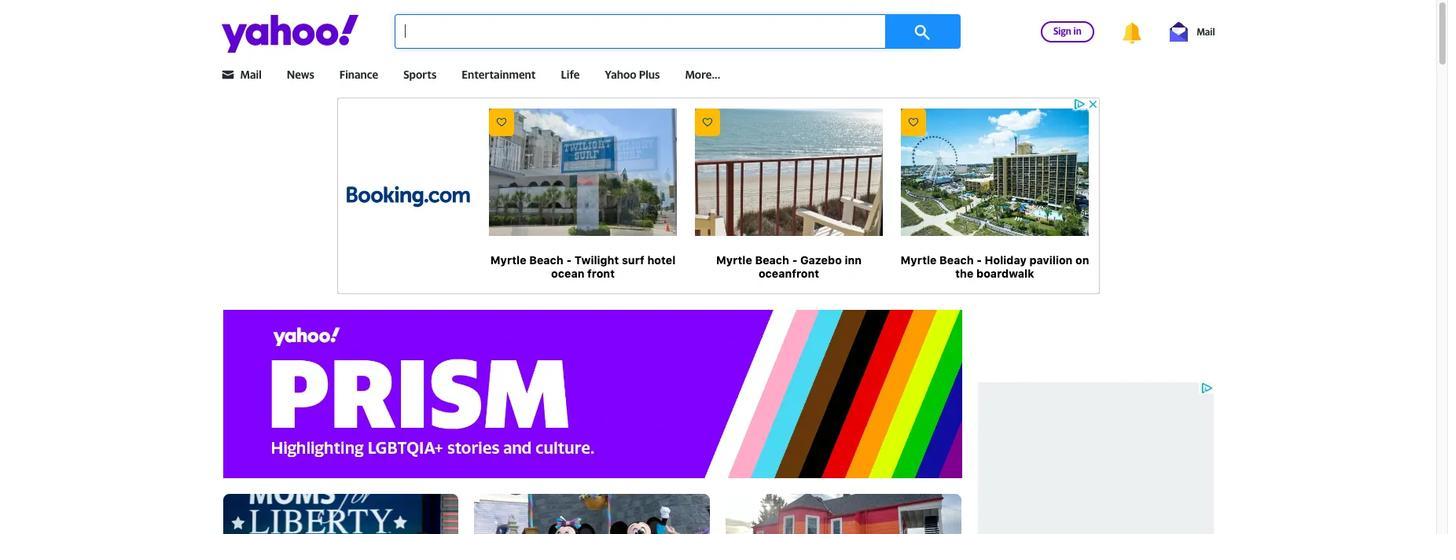 Task type: vqa. For each thing, say whether or not it's contained in the screenshot.
of in A majority of Democrats want alternatives to Biden in 2024 primary — just not the ones already running against him Yahoo News Video
no



Task type: locate. For each thing, give the bounding box(es) containing it.
news
[[287, 68, 314, 81]]

1 vertical spatial mail
[[240, 68, 262, 81]]

sports link
[[404, 68, 437, 81]]

mail link
[[1170, 22, 1215, 41], [240, 68, 262, 81]]

1 horizontal spatial mail
[[1197, 26, 1215, 37]]

plus
[[639, 68, 660, 81]]

news link
[[287, 68, 314, 81]]

sign in
[[1054, 25, 1082, 37]]

advertisement region
[[337, 98, 1100, 294], [978, 382, 1214, 534]]

life
[[561, 68, 580, 81]]

0 horizontal spatial mail link
[[240, 68, 262, 81]]

sports
[[404, 68, 437, 81]]

Search query text field
[[394, 14, 938, 49]]

mail
[[1197, 26, 1215, 37], [240, 68, 262, 81]]

toolbar
[[1016, 19, 1215, 44]]

main content
[[215, 310, 970, 534]]

finance
[[340, 68, 378, 81]]

0 vertical spatial mail link
[[1170, 22, 1215, 41]]

more... link
[[685, 68, 721, 81]]

1 horizontal spatial mail link
[[1170, 22, 1215, 41]]

finance link
[[340, 68, 378, 81]]

in
[[1074, 25, 1082, 37]]

0 vertical spatial mail
[[1197, 26, 1215, 37]]



Task type: describe. For each thing, give the bounding box(es) containing it.
life link
[[561, 68, 580, 81]]

sign in link
[[1041, 21, 1095, 42]]

1 vertical spatial mail link
[[240, 68, 262, 81]]

yahoo plus link
[[605, 68, 660, 81]]

yahoo
[[605, 68, 637, 81]]

1 vertical spatial advertisement region
[[978, 382, 1214, 534]]

New! search field
[[394, 14, 961, 49]]

yahoo plus
[[605, 68, 660, 81]]

entertainment
[[462, 68, 536, 81]]

more...
[[685, 68, 721, 81]]

mail inside toolbar
[[1197, 26, 1215, 37]]

sign
[[1054, 25, 1072, 37]]

0 vertical spatial advertisement region
[[337, 98, 1100, 294]]

new!
[[938, 14, 961, 27]]

mail link inside toolbar
[[1170, 22, 1215, 41]]

toolbar containing sign in
[[1016, 19, 1215, 44]]

entertainment link
[[462, 68, 536, 81]]

0 horizontal spatial mail
[[240, 68, 262, 81]]



